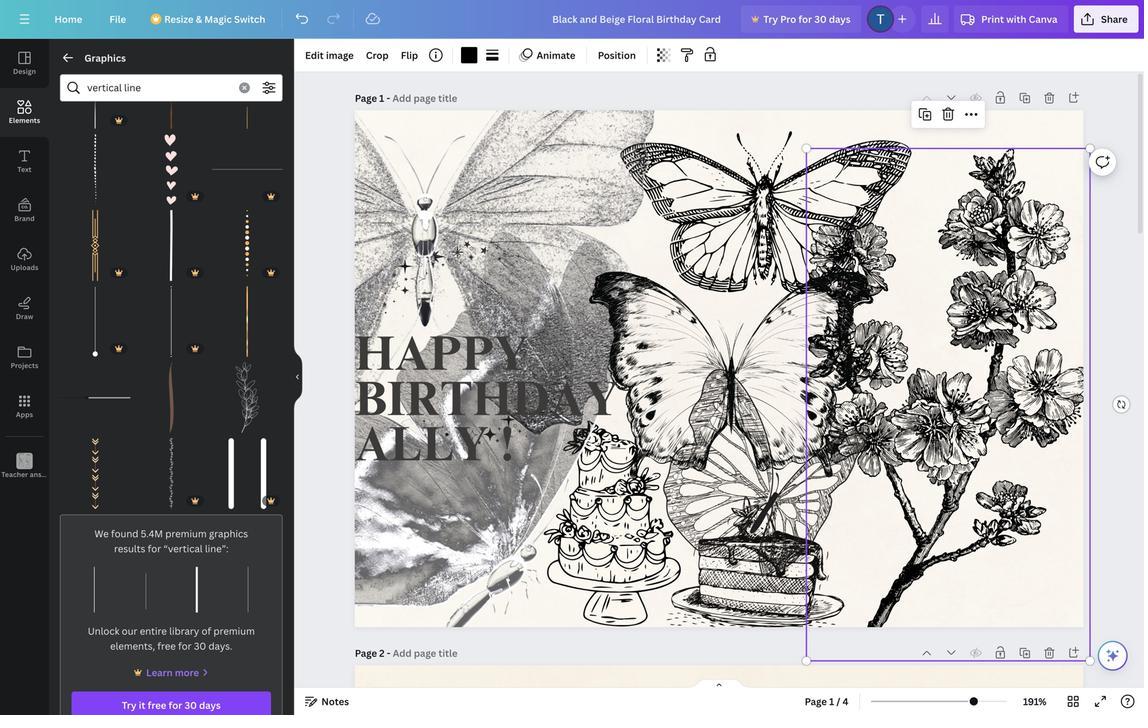 Task type: vqa. For each thing, say whether or not it's contained in the screenshot.
Page 1 -
yes



Task type: locate. For each thing, give the bounding box(es) containing it.
1 vertical spatial -
[[387, 647, 391, 660]]

of
[[202, 625, 211, 638]]

0 vertical spatial premium
[[165, 527, 207, 540]]

page left '/'
[[805, 695, 827, 708]]

1
[[379, 92, 384, 105], [829, 695, 835, 708]]

file button
[[99, 5, 137, 33]]

side panel tab list
[[0, 39, 71, 491]]

1 vertical spatial try
[[122, 699, 137, 712]]

gold line image
[[212, 286, 283, 357]]

projects button
[[0, 333, 49, 382]]

page left 2
[[355, 647, 377, 660]]

lined wireframe slider image
[[60, 362, 131, 433]]

resize
[[164, 13, 194, 26]]

animate button
[[515, 44, 581, 66]]

0 vertical spatial 1
[[379, 92, 384, 105]]

try left pro
[[764, 13, 778, 26]]

1 vertical spatial page
[[355, 647, 377, 660]]

vertical pattern image
[[60, 438, 131, 509]]

edit image button
[[300, 44, 359, 66]]

show pages image
[[687, 679, 752, 689]]

0 horizontal spatial premium
[[165, 527, 207, 540]]

1 inside button
[[829, 695, 835, 708]]

design button
[[0, 39, 49, 88]]

apps
[[16, 410, 33, 419]]

design
[[13, 67, 36, 76]]

0 vertical spatial days
[[829, 13, 851, 26]]

1 vertical spatial days
[[199, 699, 221, 712]]

try inside try pro for 30 days button
[[764, 13, 778, 26]]

hide image
[[294, 344, 302, 410]]

1 vertical spatial 30
[[194, 640, 206, 653]]

elements
[[9, 116, 40, 125]]

try inside try it free for 30 days button
[[122, 699, 137, 712]]

results
[[114, 542, 145, 555]]

1 horizontal spatial days
[[829, 13, 851, 26]]

graphics
[[209, 527, 248, 540]]

notes button
[[300, 691, 355, 713]]

premium inside we found 5.4m premium graphics results for "vertical line":
[[165, 527, 207, 540]]

ally !
[[355, 426, 514, 474]]

days inside try it free for 30 days button
[[199, 699, 221, 712]]

elements,
[[110, 640, 155, 653]]

days
[[829, 13, 851, 26], [199, 699, 221, 712]]

try
[[764, 13, 778, 26], [122, 699, 137, 712]]

page 1 / 4
[[805, 695, 849, 708]]

0 vertical spatial -
[[387, 92, 390, 105]]

0 vertical spatial free
[[157, 640, 176, 653]]

30
[[815, 13, 827, 26], [194, 640, 206, 653], [185, 699, 197, 712]]

30 down of at the left of page
[[194, 640, 206, 653]]

1 vertical spatial free
[[148, 699, 166, 712]]

crop button
[[361, 44, 394, 66]]

home
[[54, 13, 82, 26]]

with
[[1007, 13, 1027, 26]]

learn
[[146, 666, 173, 679]]

we found 5.4m premium graphics results for "vertical line":
[[95, 527, 248, 555]]

free down entire
[[157, 640, 176, 653]]

try it free for 30 days button
[[72, 692, 271, 715]]

0 vertical spatial try
[[764, 13, 778, 26]]

1 vertical spatial 1
[[829, 695, 835, 708]]

1 horizontal spatial 1
[[829, 695, 835, 708]]

free
[[157, 640, 176, 653], [148, 699, 166, 712]]

free inside button
[[148, 699, 166, 712]]

position button
[[593, 44, 642, 66]]

for right pro
[[799, 13, 812, 26]]

2 vertical spatial page
[[805, 695, 827, 708]]

unlock
[[88, 625, 119, 638]]

days.
[[209, 640, 232, 653]]

free inside unlock our entire library of premium elements, free for 30 days.
[[157, 640, 176, 653]]

for down 5.4m
[[148, 542, 161, 555]]

30 inside main menu bar
[[815, 13, 827, 26]]

try pro for 30 days button
[[741, 5, 862, 33]]

premium
[[165, 527, 207, 540], [214, 625, 255, 638]]

library
[[169, 625, 199, 638]]

30 inside unlock our entire library of premium elements, free for 30 days.
[[194, 640, 206, 653]]

resize & magic switch button
[[143, 5, 276, 33]]

premium up '"vertical'
[[165, 527, 207, 540]]

page for page 1
[[355, 92, 377, 105]]

happy
[[355, 335, 529, 384]]

entire
[[140, 625, 167, 638]]

page down crop
[[355, 92, 377, 105]]

learn more
[[146, 666, 199, 679]]

position
[[598, 49, 636, 62]]

- right 2
[[387, 647, 391, 660]]

free right it
[[148, 699, 166, 712]]

#000000 image
[[461, 47, 478, 63]]

brand
[[14, 214, 35, 223]]

0 horizontal spatial try
[[122, 699, 137, 712]]

1 left '/'
[[829, 695, 835, 708]]

30 right pro
[[815, 13, 827, 26]]

notes
[[322, 695, 349, 708]]

#000000 image
[[461, 47, 478, 63]]

pro
[[781, 13, 797, 26]]

for
[[799, 13, 812, 26], [148, 542, 161, 555], [178, 640, 192, 653], [169, 699, 182, 712]]

Design title text field
[[542, 5, 736, 33]]

for inside we found 5.4m premium graphics results for "vertical line":
[[148, 542, 161, 555]]

canva assistant image
[[1105, 648, 1121, 664]]

Page title text field
[[393, 646, 459, 660]]

days down more at the left
[[199, 699, 221, 712]]

premium up days.
[[214, 625, 255, 638]]

try for try pro for 30 days
[[764, 13, 778, 26]]

for down library
[[178, 640, 192, 653]]

5.4m
[[141, 527, 163, 540]]

1 down crop
[[379, 92, 384, 105]]

days right pro
[[829, 13, 851, 26]]

group
[[60, 58, 131, 129], [136, 58, 207, 129], [212, 58, 283, 129], [60, 126, 131, 205], [136, 134, 207, 205], [212, 134, 283, 205], [136, 202, 207, 281], [212, 202, 283, 281], [60, 210, 131, 281], [60, 278, 131, 357], [136, 278, 207, 357], [212, 278, 283, 357], [60, 362, 131, 433], [136, 362, 207, 433], [212, 430, 283, 509], [60, 438, 131, 509], [136, 438, 207, 509]]

191% button
[[1013, 691, 1057, 713]]

1 for /
[[829, 695, 835, 708]]

&
[[196, 13, 202, 26]]

!
[[501, 426, 514, 474]]

0 horizontal spatial days
[[199, 699, 221, 712]]

0 horizontal spatial 1
[[379, 92, 384, 105]]

- left page title text field
[[387, 92, 390, 105]]

print
[[982, 13, 1004, 26]]

30 down more at the left
[[185, 699, 197, 712]]

edit image
[[305, 49, 354, 62]]

flip
[[401, 49, 418, 62]]

-
[[387, 92, 390, 105], [387, 647, 391, 660]]

1 horizontal spatial premium
[[214, 625, 255, 638]]

try left it
[[122, 699, 137, 712]]

print with canva
[[982, 13, 1058, 26]]

teacher
[[1, 470, 28, 479]]

gold vertical lines image
[[212, 58, 283, 129]]

1 horizontal spatial try
[[764, 13, 778, 26]]

page
[[355, 92, 377, 105], [355, 647, 377, 660], [805, 695, 827, 708]]

vertical border text divider art deco line icon image
[[60, 210, 131, 281]]

found
[[111, 527, 138, 540]]

1 vertical spatial premium
[[214, 625, 255, 638]]

0 vertical spatial page
[[355, 92, 377, 105]]

0 vertical spatial 30
[[815, 13, 827, 26]]



Task type: describe. For each thing, give the bounding box(es) containing it.
191%
[[1023, 695, 1047, 708]]

/
[[837, 695, 841, 708]]

graphics
[[84, 51, 126, 64]]

;
[[24, 471, 25, 479]]

premium inside unlock our entire library of premium elements, free for 30 days.
[[214, 625, 255, 638]]

Search graphics search field
[[87, 75, 231, 101]]

our
[[122, 625, 138, 638]]

copper line image
[[136, 58, 207, 129]]

crop
[[366, 49, 389, 62]]

uploads
[[11, 263, 38, 272]]

canva
[[1029, 13, 1058, 26]]

- for page 2 -
[[387, 647, 391, 660]]

learn more button
[[131, 665, 211, 681]]

birthday
[[355, 381, 619, 429]]

try pro for 30 days
[[764, 13, 851, 26]]

- for page 1 -
[[387, 92, 390, 105]]

resize & magic switch
[[164, 13, 265, 26]]

Page title text field
[[393, 91, 459, 105]]

brown vertical line image
[[136, 362, 207, 433]]

brand button
[[0, 186, 49, 235]]

draw
[[16, 312, 33, 321]]

for inside main menu bar
[[799, 13, 812, 26]]

share button
[[1074, 5, 1139, 33]]

uploads button
[[0, 235, 49, 284]]

home link
[[44, 5, 93, 33]]

file
[[110, 13, 126, 26]]

1 for -
[[379, 92, 384, 105]]

unlock our entire library of premium elements, free for 30 days.
[[88, 625, 255, 653]]

ally
[[355, 426, 489, 474]]

more
[[175, 666, 199, 679]]

page 2 -
[[355, 647, 393, 660]]

magic
[[204, 13, 232, 26]]

it
[[139, 699, 145, 712]]

"vertical
[[164, 542, 203, 555]]

answer
[[30, 470, 54, 479]]

edit
[[305, 49, 324, 62]]

4
[[843, 695, 849, 708]]

page for page 2
[[355, 647, 377, 660]]

animate
[[537, 49, 576, 62]]

2 vertical spatial 30
[[185, 699, 197, 712]]

page 1 -
[[355, 92, 393, 105]]

try it free for 30 days
[[122, 699, 221, 712]]

page inside page 1 / 4 button
[[805, 695, 827, 708]]

text button
[[0, 137, 49, 186]]

2
[[379, 647, 385, 660]]

print with canva button
[[954, 5, 1069, 33]]

projects
[[11, 361, 38, 370]]

main menu bar
[[0, 0, 1144, 39]]

dotted vertical line image
[[212, 210, 283, 281]]

for inside unlock our entire library of premium elements, free for 30 days.
[[178, 640, 192, 653]]

image
[[326, 49, 354, 62]]

line":
[[205, 542, 229, 555]]

switch
[[234, 13, 265, 26]]

apps button
[[0, 382, 49, 431]]

try for try it free for 30 days
[[122, 699, 137, 712]]

keys
[[56, 470, 71, 479]]

teacher answer keys
[[1, 470, 71, 479]]

days inside try pro for 30 days button
[[829, 13, 851, 26]]

share
[[1101, 13, 1128, 26]]

hearts cute vertical line drawing image
[[136, 134, 207, 205]]

flip button
[[396, 44, 424, 66]]

page 1 / 4 button
[[800, 691, 854, 713]]

for down learn more
[[169, 699, 182, 712]]

elements button
[[0, 88, 49, 137]]

text
[[17, 165, 32, 174]]

draw button
[[0, 284, 49, 333]]

we
[[95, 527, 109, 540]]



